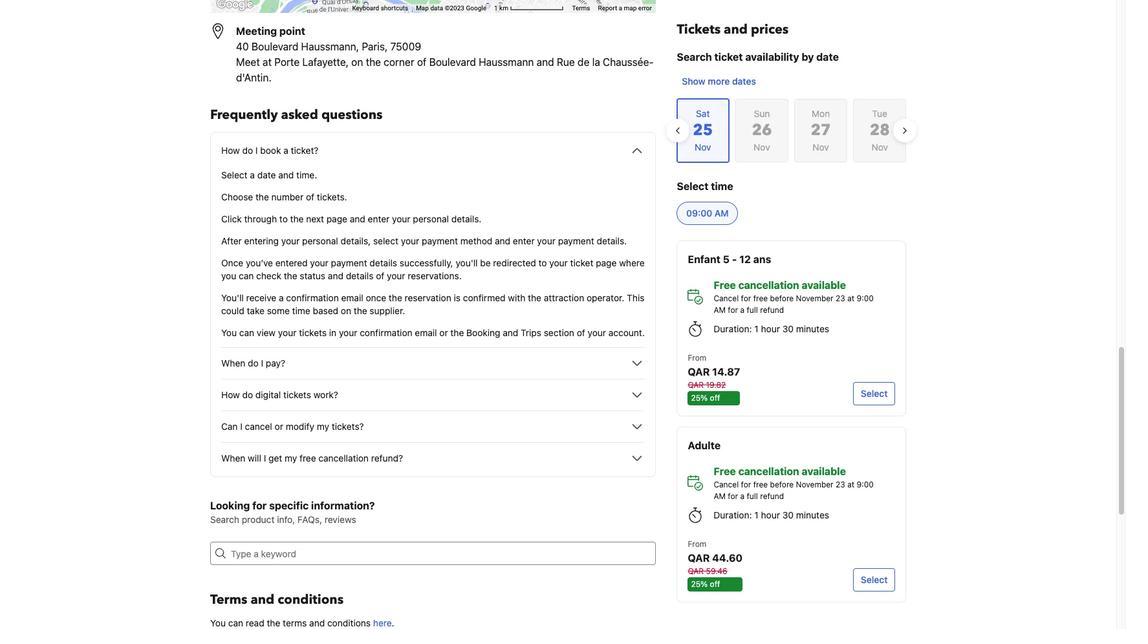 Task type: describe. For each thing, give the bounding box(es) containing it.
entered
[[276, 258, 308, 269]]

off for qar 14.87
[[710, 393, 720, 403]]

12
[[739, 254, 751, 265]]

1 km button
[[491, 4, 568, 13]]

i for pay?
[[261, 358, 263, 369]]

details,
[[341, 236, 371, 247]]

refund for enfant 5 - 12 ans
[[760, 305, 784, 315]]

search inside looking for specific information? search product info, faqs, reviews
[[210, 514, 239, 525]]

select button for qar 14.87
[[853, 382, 896, 406]]

mon
[[812, 108, 830, 119]]

information?
[[311, 500, 375, 512]]

1 horizontal spatial email
[[415, 327, 437, 338]]

2 horizontal spatial payment
[[558, 236, 595, 247]]

before for enfant 5 - 12 ans
[[770, 294, 794, 303]]

1 vertical spatial confirmation
[[360, 327, 413, 338]]

ans
[[753, 254, 771, 265]]

27
[[811, 120, 831, 141]]

of inside "meeting point 40 boulevard haussmann, paris, 75009 meet at porte lafayette, on the corner of boulevard haussmann and rue de la chaussée- d'antin."
[[417, 56, 427, 68]]

.
[[392, 618, 395, 629]]

when for when do i pay?
[[221, 358, 245, 369]]

could
[[221, 305, 244, 316]]

here link
[[373, 618, 392, 629]]

asked
[[281, 106, 318, 124]]

on inside you'll receive a confirmation email once the reservation is confirmed with the attraction operator. this could take some time based on the supplier.
[[341, 305, 351, 316]]

map
[[416, 5, 429, 12]]

cancellation for enfant 5 - 12 ans
[[738, 280, 799, 291]]

page inside the once you've entered your payment details successfully, you'll be redirected to your ticket page where you can check the status and details of your reservations.
[[596, 258, 617, 269]]

cancellation inside dropdown button
[[319, 453, 369, 464]]

mon 27 nov
[[811, 108, 831, 153]]

show
[[682, 76, 705, 87]]

region containing 26
[[666, 93, 917, 168]]

and up redirected
[[495, 236, 511, 247]]

0 vertical spatial page
[[327, 214, 347, 225]]

and left time.
[[278, 170, 294, 181]]

1 km
[[494, 5, 510, 12]]

tickets?
[[332, 421, 364, 432]]

keyboard shortcuts button
[[352, 4, 408, 13]]

1 horizontal spatial payment
[[422, 236, 458, 247]]

tickets
[[677, 21, 721, 38]]

tickets inside dropdown button
[[283, 390, 311, 401]]

click through to the next page and enter your personal details.
[[221, 214, 482, 225]]

how for how do digital tickets work?
[[221, 390, 240, 401]]

1 horizontal spatial personal
[[413, 214, 449, 225]]

more
[[708, 76, 730, 87]]

the inside "meeting point 40 boulevard haussmann, paris, 75009 meet at porte lafayette, on the corner of boulevard haussmann and rue de la chaussée- d'antin."
[[366, 56, 381, 68]]

1 vertical spatial boulevard
[[429, 56, 476, 68]]

on inside "meeting point 40 boulevard haussmann, paris, 75009 meet at porte lafayette, on the corner of boulevard haussmann and rue de la chaussée- d'antin."
[[352, 56, 363, 68]]

0 horizontal spatial enter
[[368, 214, 390, 225]]

you for you can read the terms and conditions here .
[[210, 618, 226, 629]]

tickets inside how do i book a ticket? element
[[299, 327, 327, 338]]

1 horizontal spatial details.
[[597, 236, 627, 247]]

haussmann,
[[301, 41, 359, 52]]

26
[[752, 120, 772, 141]]

Type a keyword field
[[226, 542, 656, 566]]

cancel for enfant 5 - 12 ans
[[714, 294, 739, 303]]

full for adulte
[[747, 492, 758, 502]]

when will i get my free cancellation refund?
[[221, 453, 403, 464]]

available for enfant 5 - 12 ans
[[802, 280, 846, 291]]

account.
[[609, 327, 645, 338]]

duration: for qar 14.87
[[714, 324, 752, 335]]

number
[[272, 192, 304, 203]]

info,
[[277, 514, 295, 525]]

or inside how do i book a ticket? element
[[440, 327, 448, 338]]

enfant 5 - 12 ans
[[688, 254, 771, 265]]

my inside dropdown button
[[285, 453, 297, 464]]

get
[[269, 453, 282, 464]]

how do i book a ticket?
[[221, 145, 319, 156]]

google image
[[214, 0, 256, 13]]

once you've entered your payment details successfully, you'll be redirected to your ticket page where you can check the status and details of your reservations.
[[221, 258, 645, 281]]

email inside you'll receive a confirmation email once the reservation is confirmed with the attraction operator. this could take some time based on the supplier.
[[341, 292, 363, 303]]

terms
[[283, 618, 307, 629]]

i for get
[[264, 453, 266, 464]]

09:00
[[686, 208, 712, 219]]

0 vertical spatial conditions
[[278, 591, 344, 609]]

0 vertical spatial details.
[[452, 214, 482, 225]]

view
[[257, 327, 276, 338]]

reservations.
[[408, 270, 462, 281]]

show more dates
[[682, 76, 756, 87]]

map
[[624, 5, 637, 12]]

meeting point 40 boulevard haussmann, paris, 75009 meet at porte lafayette, on the corner of boulevard haussmann and rue de la chaussée- d'antin.
[[236, 25, 654, 83]]

you can read the terms and conditions here .
[[210, 618, 395, 629]]

can for view
[[239, 327, 254, 338]]

this
[[627, 292, 645, 303]]

where
[[619, 258, 645, 269]]

nov for 26
[[754, 142, 771, 153]]

how do i book a ticket? element
[[221, 159, 645, 340]]

lafayette,
[[302, 56, 349, 68]]

23 for adulte
[[836, 480, 845, 490]]

reviews
[[325, 514, 356, 525]]

9:00 for adulte
[[857, 480, 874, 490]]

click
[[221, 214, 242, 225]]

looking for specific information? search product info, faqs, reviews
[[210, 500, 375, 525]]

can for read
[[228, 618, 243, 629]]

meeting
[[236, 25, 277, 37]]

0 vertical spatial to
[[279, 214, 288, 225]]

operator.
[[587, 292, 625, 303]]

tue
[[873, 108, 888, 119]]

section
[[544, 327, 575, 338]]

duration: for qar 44.60
[[714, 510, 752, 521]]

date inside how do i book a ticket? element
[[257, 170, 276, 181]]

keyboard shortcuts
[[352, 5, 408, 12]]

availability
[[745, 51, 799, 63]]

the right read
[[267, 618, 280, 629]]

in
[[329, 327, 337, 338]]

meet
[[236, 56, 260, 68]]

tickets.
[[317, 192, 347, 203]]

report
[[598, 5, 617, 12]]

book
[[260, 145, 281, 156]]

and up details,
[[350, 214, 366, 225]]

hour for qar 14.87
[[761, 324, 780, 335]]

keyboard
[[352, 5, 379, 12]]

confirmation inside you'll receive a confirmation email once the reservation is confirmed with the attraction operator. this could take some time based on the supplier.
[[286, 292, 339, 303]]

select
[[373, 236, 399, 247]]

full for enfant 5 - 12 ans
[[747, 305, 758, 315]]

some
[[267, 305, 290, 316]]

once
[[366, 292, 386, 303]]

for inside looking for specific information? search product info, faqs, reviews
[[252, 500, 267, 512]]

d'antin.
[[236, 72, 272, 83]]

40
[[236, 41, 249, 52]]

1 vertical spatial personal
[[302, 236, 338, 247]]

you for you can view your tickets in your confirmation email or the booking and trips section of your account.
[[221, 327, 237, 338]]

terms and conditions
[[210, 591, 344, 609]]

cancellation for adulte
[[738, 466, 799, 478]]

show more dates button
[[677, 70, 761, 93]]

product
[[242, 514, 275, 525]]

qar 14.87
[[688, 366, 740, 378]]

and inside the once you've entered your payment details successfully, you'll be redirected to your ticket page where you can check the status and details of your reservations.
[[328, 270, 344, 281]]

23 for enfant 5 - 12 ans
[[836, 294, 845, 303]]

refund for adulte
[[760, 492, 784, 502]]

work?
[[314, 390, 338, 401]]

map region
[[90, 0, 752, 154]]

a inside you'll receive a confirmation email once the reservation is confirmed with the attraction operator. this could take some time based on the supplier.
[[279, 292, 284, 303]]

qar 19.82
[[688, 380, 726, 390]]

75009
[[391, 41, 421, 52]]

0 vertical spatial search
[[677, 51, 712, 63]]

ticket?
[[291, 145, 319, 156]]

ticket inside the once you've entered your payment details successfully, you'll be redirected to your ticket page where you can check the status and details of your reservations.
[[570, 258, 594, 269]]

receive
[[246, 292, 276, 303]]

frequently
[[210, 106, 278, 124]]

digital
[[256, 390, 281, 401]]

attraction
[[544, 292, 584, 303]]

faqs,
[[298, 514, 322, 525]]

1 vertical spatial conditions
[[327, 618, 371, 629]]

free cancellation available cancel for free before november 23 at 9:00 am for a full refund for enfant 5 - 12 ans
[[714, 280, 874, 315]]

nov for 27
[[813, 142, 829, 153]]

how do digital tickets work?
[[221, 390, 338, 401]]

haussmann
[[479, 56, 534, 68]]

i for book
[[256, 145, 258, 156]]

9:00 for enfant 5 - 12 ans
[[857, 294, 874, 303]]

the inside the once you've entered your payment details successfully, you'll be redirected to your ticket page where you can check the status and details of your reservations.
[[284, 270, 297, 281]]

1 inside button
[[494, 5, 498, 12]]

of right section
[[577, 327, 585, 338]]

minutes for qar 44.60
[[796, 510, 829, 521]]

is
[[454, 292, 461, 303]]

rue
[[557, 56, 575, 68]]

-
[[732, 254, 737, 265]]



Task type: vqa. For each thing, say whether or not it's contained in the screenshot.
Full-size sedan Mercedes-Benz E-Class or similar
no



Task type: locate. For each thing, give the bounding box(es) containing it.
can
[[221, 421, 238, 432]]

2 from from the top
[[688, 540, 706, 549]]

you left read
[[210, 618, 226, 629]]

1 minutes from the top
[[796, 324, 829, 335]]

1
[[494, 5, 498, 12], [754, 324, 759, 335], [754, 510, 759, 521]]

from inside from qar 14.87 qar 19.82 25% off
[[688, 353, 706, 363]]

free inside dropdown button
[[300, 453, 316, 464]]

at inside "meeting point 40 boulevard haussmann, paris, 75009 meet at porte lafayette, on the corner of boulevard haussmann and rue de la chaussée- d'antin."
[[263, 56, 272, 68]]

time right some
[[292, 305, 310, 316]]

the up through
[[256, 192, 269, 203]]

0 vertical spatial on
[[352, 56, 363, 68]]

can left read
[[228, 618, 243, 629]]

region
[[666, 93, 917, 168]]

am down 5
[[714, 305, 726, 315]]

1 duration: 1 hour 30 minutes from the top
[[714, 324, 829, 335]]

25% inside from qar 14.87 qar 19.82 25% off
[[691, 393, 708, 403]]

1 vertical spatial duration: 1 hour 30 minutes
[[714, 510, 829, 521]]

status
[[300, 270, 326, 281]]

when left will
[[221, 453, 245, 464]]

page right next
[[327, 214, 347, 225]]

to inside the once you've entered your payment details successfully, you'll be redirected to your ticket page where you can check the status and details of your reservations.
[[539, 258, 547, 269]]

on down the paris,
[[352, 56, 363, 68]]

or right cancel
[[275, 421, 283, 432]]

payment down details,
[[331, 258, 367, 269]]

the left next
[[290, 214, 304, 225]]

30 for qar 14.87
[[782, 324, 794, 335]]

1 vertical spatial cancel
[[714, 480, 739, 490]]

free cancellation available cancel for free before november 23 at 9:00 am for a full refund
[[714, 280, 874, 315], [714, 466, 874, 502]]

1 vertical spatial am
[[714, 305, 726, 315]]

time inside you'll receive a confirmation email once the reservation is confirmed with the attraction operator. this could take some time based on the supplier.
[[292, 305, 310, 316]]

can inside the once you've entered your payment details successfully, you'll be redirected to your ticket page where you can check the status and details of your reservations.
[[239, 270, 254, 281]]

enfant
[[688, 254, 720, 265]]

0 horizontal spatial email
[[341, 292, 363, 303]]

free down adulte
[[714, 466, 736, 478]]

ticket up show more dates
[[714, 51, 743, 63]]

1 vertical spatial date
[[257, 170, 276, 181]]

1 30 from the top
[[782, 324, 794, 335]]

1 vertical spatial or
[[275, 421, 283, 432]]

1 vertical spatial you
[[210, 618, 226, 629]]

and right "terms"
[[309, 618, 325, 629]]

of down 75009
[[417, 56, 427, 68]]

off inside from qar 44.60 qar 59.46 25% off
[[710, 580, 720, 590]]

and inside "meeting point 40 boulevard haussmann, paris, 75009 meet at porte lafayette, on the corner of boulevard haussmann and rue de la chaussée- d'antin."
[[537, 56, 554, 68]]

2 november from the top
[[796, 480, 834, 490]]

take
[[247, 305, 265, 316]]

specific
[[269, 500, 309, 512]]

1 23 from the top
[[836, 294, 845, 303]]

0 vertical spatial refund
[[760, 305, 784, 315]]

2 horizontal spatial nov
[[872, 142, 888, 153]]

9:00
[[857, 294, 874, 303], [857, 480, 874, 490]]

0 vertical spatial 23
[[836, 294, 845, 303]]

2 25% from the top
[[691, 580, 708, 590]]

1 free from the top
[[714, 280, 736, 291]]

1 vertical spatial details
[[346, 270, 374, 281]]

1 horizontal spatial enter
[[513, 236, 535, 247]]

1 nov from the left
[[754, 142, 771, 153]]

or down you'll receive a confirmation email once the reservation is confirmed with the attraction operator. this could take some time based on the supplier.
[[440, 327, 448, 338]]

available for adulte
[[802, 466, 846, 478]]

on
[[352, 56, 363, 68], [341, 305, 351, 316]]

i right can
[[240, 421, 243, 432]]

free for adulte
[[714, 466, 736, 478]]

based
[[313, 305, 338, 316]]

when
[[221, 358, 245, 369], [221, 453, 245, 464]]

select inside how do i book a ticket? element
[[221, 170, 248, 181]]

1 vertical spatial my
[[285, 453, 297, 464]]

2 vertical spatial at
[[848, 480, 855, 490]]

page left where
[[596, 258, 617, 269]]

2 when from the top
[[221, 453, 245, 464]]

google
[[466, 5, 487, 12]]

0 horizontal spatial details.
[[452, 214, 482, 225]]

november
[[796, 294, 834, 303], [796, 480, 834, 490]]

0 vertical spatial free cancellation available cancel for free before november 23 at 9:00 am for a full refund
[[714, 280, 874, 315]]

0 vertical spatial minutes
[[796, 324, 829, 335]]

porte
[[275, 56, 300, 68]]

1 vertical spatial cancellation
[[319, 453, 369, 464]]

free cancellation available cancel for free before november 23 at 9:00 am for a full refund for adulte
[[714, 466, 874, 502]]

cancel down adulte
[[714, 480, 739, 490]]

0 vertical spatial terms
[[572, 5, 590, 12]]

qar 59.46
[[688, 567, 727, 577]]

do left digital
[[242, 390, 253, 401]]

0 horizontal spatial confirmation
[[286, 292, 339, 303]]

after entering your personal details, select your payment method and enter your payment details.
[[221, 236, 627, 247]]

0 vertical spatial at
[[263, 56, 272, 68]]

successfully,
[[400, 258, 453, 269]]

1 vertical spatial november
[[796, 480, 834, 490]]

1 vertical spatial free
[[300, 453, 316, 464]]

hour for qar 44.60
[[761, 510, 780, 521]]

0 vertical spatial email
[[341, 292, 363, 303]]

tue 28 nov
[[870, 108, 890, 153]]

09:00 am
[[686, 208, 729, 219]]

of inside the once you've entered your payment details successfully, you'll be redirected to your ticket page where you can check the status and details of your reservations.
[[376, 270, 385, 281]]

la
[[592, 56, 600, 68]]

0 horizontal spatial time
[[292, 305, 310, 316]]

1 vertical spatial duration:
[[714, 510, 752, 521]]

confirmation up based
[[286, 292, 339, 303]]

duration: 1 hour 30 minutes for qar 44.60
[[714, 510, 829, 521]]

questions
[[322, 106, 383, 124]]

nov down 27
[[813, 142, 829, 153]]

from inside from qar 44.60 qar 59.46 25% off
[[688, 540, 706, 549]]

0 vertical spatial when
[[221, 358, 245, 369]]

enter up redirected
[[513, 236, 535, 247]]

you inside how do i book a ticket? element
[[221, 327, 237, 338]]

shortcuts
[[381, 5, 408, 12]]

date down how do i book a ticket?
[[257, 170, 276, 181]]

you can view your tickets in your confirmation email or the booking and trips section of your account.
[[221, 327, 645, 338]]

0 vertical spatial personal
[[413, 214, 449, 225]]

duration: 1 hour 30 minutes for qar 14.87
[[714, 324, 829, 335]]

0 vertical spatial date
[[816, 51, 839, 63]]

0 horizontal spatial to
[[279, 214, 288, 225]]

can right you
[[239, 270, 254, 281]]

personal up after entering your personal details, select your payment method and enter your payment details.
[[413, 214, 449, 225]]

time
[[711, 181, 733, 192], [292, 305, 310, 316]]

details. up method on the left top of page
[[452, 214, 482, 225]]

a
[[619, 5, 623, 12], [284, 145, 288, 156], [250, 170, 255, 181], [279, 292, 284, 303], [740, 305, 745, 315], [740, 492, 745, 502]]

nov for 28
[[872, 142, 888, 153]]

confirmation down supplier. at the left of page
[[360, 327, 413, 338]]

and left 'rue'
[[537, 56, 554, 68]]

0 horizontal spatial payment
[[331, 258, 367, 269]]

1 horizontal spatial to
[[539, 258, 547, 269]]

0 vertical spatial enter
[[368, 214, 390, 225]]

2 9:00 from the top
[[857, 480, 874, 490]]

1 vertical spatial hour
[[761, 510, 780, 521]]

and left prices
[[724, 21, 748, 38]]

the right with
[[528, 292, 542, 303]]

1 vertical spatial 30
[[782, 510, 794, 521]]

tickets and prices
[[677, 21, 789, 38]]

am right 09:00
[[715, 208, 729, 219]]

nov inside tue 28 nov
[[872, 142, 888, 153]]

1 horizontal spatial page
[[596, 258, 617, 269]]

0 vertical spatial do
[[242, 145, 253, 156]]

details down select
[[370, 258, 397, 269]]

1 hour from the top
[[761, 324, 780, 335]]

can left 'view'
[[239, 327, 254, 338]]

0 vertical spatial 30
[[782, 324, 794, 335]]

2 free cancellation available cancel for free before november 23 at 9:00 am for a full refund from the top
[[714, 466, 874, 502]]

details. up where
[[597, 236, 627, 247]]

cancel
[[245, 421, 272, 432]]

1 for adulte
[[754, 510, 759, 521]]

data
[[431, 5, 443, 12]]

redirected
[[493, 258, 536, 269]]

2 cancel from the top
[[714, 480, 739, 490]]

can i cancel or modify my tickets?
[[221, 421, 364, 432]]

1 select button from the top
[[853, 382, 896, 406]]

nov down 26 on the top right of the page
[[754, 142, 771, 153]]

november for adulte
[[796, 480, 834, 490]]

tickets left the in
[[299, 327, 327, 338]]

the down the paris,
[[366, 56, 381, 68]]

how inside dropdown button
[[221, 390, 240, 401]]

modify
[[286, 421, 314, 432]]

payment inside the once you've entered your payment details successfully, you'll be redirected to your ticket page where you can check the status and details of your reservations.
[[331, 258, 367, 269]]

am down adulte
[[714, 492, 726, 502]]

booking
[[467, 327, 501, 338]]

1 vertical spatial 25%
[[691, 580, 708, 590]]

1 full from the top
[[747, 305, 758, 315]]

1 vertical spatial free
[[714, 466, 736, 478]]

when left the "pay?"
[[221, 358, 245, 369]]

november for enfant 5 - 12 ans
[[796, 294, 834, 303]]

before
[[770, 294, 794, 303], [770, 480, 794, 490]]

choose
[[221, 192, 253, 203]]

the down entered
[[284, 270, 297, 281]]

2 off from the top
[[710, 580, 720, 590]]

1 horizontal spatial confirmation
[[360, 327, 413, 338]]

off down qar 59.46
[[710, 580, 720, 590]]

0 vertical spatial or
[[440, 327, 448, 338]]

terms link
[[572, 5, 590, 12]]

select button
[[853, 382, 896, 406], [853, 569, 896, 592]]

terms left report
[[572, 5, 590, 12]]

payment up successfully,
[[422, 236, 458, 247]]

am for adulte
[[714, 492, 726, 502]]

minutes for qar 14.87
[[796, 324, 829, 335]]

free for enfant 5 - 12 ans
[[753, 294, 768, 303]]

0 vertical spatial boulevard
[[252, 41, 299, 52]]

how do i book a ticket? button
[[221, 143, 645, 159]]

1 vertical spatial page
[[596, 258, 617, 269]]

0 vertical spatial details
[[370, 258, 397, 269]]

25% inside from qar 44.60 qar 59.46 25% off
[[691, 580, 708, 590]]

and left trips
[[503, 327, 519, 338]]

do inside how do digital tickets work? dropdown button
[[242, 390, 253, 401]]

2 vertical spatial free
[[753, 480, 768, 490]]

duration: up qar 14.87
[[714, 324, 752, 335]]

date
[[816, 51, 839, 63], [257, 170, 276, 181]]

payment up attraction
[[558, 236, 595, 247]]

25% down qar 19.82
[[691, 393, 708, 403]]

sun
[[754, 108, 770, 119]]

entering
[[244, 236, 279, 247]]

duration:
[[714, 324, 752, 335], [714, 510, 752, 521]]

0 vertical spatial off
[[710, 393, 720, 403]]

a inside how do i book a ticket? dropdown button
[[284, 145, 288, 156]]

free for adulte
[[753, 480, 768, 490]]

how for how do i book a ticket?
[[221, 145, 240, 156]]

30 for qar 44.60
[[782, 510, 794, 521]]

supplier.
[[370, 305, 405, 316]]

will
[[248, 453, 261, 464]]

1 free cancellation available cancel for free before november 23 at 9:00 am for a full refund from the top
[[714, 280, 874, 315]]

and right 'status'
[[328, 270, 344, 281]]

with
[[508, 292, 526, 303]]

1 vertical spatial tickets
[[283, 390, 311, 401]]

of left 'tickets.'
[[306, 192, 315, 203]]

once
[[221, 258, 243, 269]]

1 available from the top
[[802, 280, 846, 291]]

time up 09:00 am
[[711, 181, 733, 192]]

0 vertical spatial confirmation
[[286, 292, 339, 303]]

my inside dropdown button
[[317, 421, 329, 432]]

select button for qar 44.60
[[853, 569, 896, 592]]

1 vertical spatial search
[[210, 514, 239, 525]]

3 nov from the left
[[872, 142, 888, 153]]

1 cancel from the top
[[714, 294, 739, 303]]

boulevard
[[252, 41, 299, 52], [429, 56, 476, 68]]

2 hour from the top
[[761, 510, 780, 521]]

2 30 from the top
[[782, 510, 794, 521]]

2 23 from the top
[[836, 480, 845, 490]]

refund?
[[371, 453, 403, 464]]

be
[[480, 258, 491, 269]]

how down frequently
[[221, 145, 240, 156]]

search
[[677, 51, 712, 63], [210, 514, 239, 525]]

details up once
[[346, 270, 374, 281]]

you down could
[[221, 327, 237, 338]]

from up qar 14.87
[[688, 353, 706, 363]]

enter up select
[[368, 214, 390, 225]]

25%
[[691, 393, 708, 403], [691, 580, 708, 590]]

or inside can i cancel or modify my tickets? dropdown button
[[275, 421, 283, 432]]

when will i get my free cancellation refund? button
[[221, 451, 645, 467]]

0 vertical spatial how
[[221, 145, 240, 156]]

do for tickets
[[242, 390, 253, 401]]

1 off from the top
[[710, 393, 720, 403]]

do for book
[[242, 145, 253, 156]]

the left 'booking' on the left of page
[[451, 327, 464, 338]]

personal down next
[[302, 236, 338, 247]]

0 vertical spatial 9:00
[[857, 294, 874, 303]]

tickets left work? at left
[[283, 390, 311, 401]]

2 minutes from the top
[[796, 510, 829, 521]]

from for qar 44.60
[[688, 540, 706, 549]]

1 horizontal spatial terms
[[572, 5, 590, 12]]

1 when from the top
[[221, 358, 245, 369]]

0 vertical spatial before
[[770, 294, 794, 303]]

2 vertical spatial can
[[228, 618, 243, 629]]

terms for terms link
[[572, 5, 590, 12]]

do inside "when do i pay?" dropdown button
[[248, 358, 259, 369]]

details
[[370, 258, 397, 269], [346, 270, 374, 281]]

off for qar 44.60
[[710, 580, 720, 590]]

0 vertical spatial tickets
[[299, 327, 327, 338]]

do left book at the left
[[242, 145, 253, 156]]

and
[[724, 21, 748, 38], [537, 56, 554, 68], [278, 170, 294, 181], [350, 214, 366, 225], [495, 236, 511, 247], [328, 270, 344, 281], [503, 327, 519, 338], [251, 591, 275, 609], [309, 618, 325, 629]]

email left once
[[341, 292, 363, 303]]

available
[[802, 280, 846, 291], [802, 466, 846, 478]]

duration: up qar 44.60
[[714, 510, 752, 521]]

from for qar 14.87
[[688, 353, 706, 363]]

before for adulte
[[770, 480, 794, 490]]

1 refund from the top
[[760, 305, 784, 315]]

i right will
[[264, 453, 266, 464]]

2 duration: 1 hour 30 minutes from the top
[[714, 510, 829, 521]]

0 horizontal spatial ticket
[[570, 258, 594, 269]]

2 duration: from the top
[[714, 510, 752, 521]]

1 vertical spatial on
[[341, 305, 351, 316]]

choose the number of tickets.
[[221, 192, 347, 203]]

to
[[279, 214, 288, 225], [539, 258, 547, 269]]

to down choose the number of tickets.
[[279, 214, 288, 225]]

0 vertical spatial you
[[221, 327, 237, 338]]

0 horizontal spatial date
[[257, 170, 276, 181]]

1 vertical spatial time
[[292, 305, 310, 316]]

25% down qar 59.46
[[691, 580, 708, 590]]

at for adulte
[[848, 480, 855, 490]]

1 horizontal spatial ticket
[[714, 51, 743, 63]]

from up qar 44.60
[[688, 540, 706, 549]]

do inside how do i book a ticket? dropdown button
[[242, 145, 253, 156]]

report a map error
[[598, 5, 652, 12]]

1 horizontal spatial search
[[677, 51, 712, 63]]

conditions up you can read the terms and conditions here .
[[278, 591, 344, 609]]

1 vertical spatial before
[[770, 480, 794, 490]]

adulte
[[688, 440, 721, 452]]

©2023
[[445, 5, 465, 12]]

how
[[221, 145, 240, 156], [221, 390, 240, 401]]

conditions left the here
[[327, 618, 371, 629]]

1 vertical spatial terms
[[210, 591, 247, 609]]

off inside from qar 14.87 qar 19.82 25% off
[[710, 393, 720, 403]]

0 horizontal spatial search
[[210, 514, 239, 525]]

1 vertical spatial when
[[221, 453, 245, 464]]

do left the "pay?"
[[248, 358, 259, 369]]

next
[[306, 214, 324, 225]]

1 vertical spatial off
[[710, 580, 720, 590]]

boulevard up porte
[[252, 41, 299, 52]]

1 25% from the top
[[691, 393, 708, 403]]

nov inside mon 27 nov
[[813, 142, 829, 153]]

qar 44.60
[[688, 553, 743, 564]]

1 vertical spatial free cancellation available cancel for free before november 23 at 9:00 am for a full refund
[[714, 466, 874, 502]]

how inside dropdown button
[[221, 145, 240, 156]]

2 refund from the top
[[760, 492, 784, 502]]

boulevard right corner
[[429, 56, 476, 68]]

the up supplier. at the left of page
[[389, 292, 402, 303]]

of up once
[[376, 270, 385, 281]]

i left the "pay?"
[[261, 358, 263, 369]]

select time
[[677, 181, 733, 192]]

1 9:00 from the top
[[857, 294, 874, 303]]

how up can
[[221, 390, 240, 401]]

1 duration: from the top
[[714, 324, 752, 335]]

2 available from the top
[[802, 466, 846, 478]]

search down the looking
[[210, 514, 239, 525]]

0 vertical spatial am
[[715, 208, 729, 219]]

when for when will i get my free cancellation refund?
[[221, 453, 245, 464]]

1 from from the top
[[688, 353, 706, 363]]

0 vertical spatial free
[[714, 280, 736, 291]]

you'll
[[456, 258, 478, 269]]

1 vertical spatial ticket
[[570, 258, 594, 269]]

0 vertical spatial hour
[[761, 324, 780, 335]]

terms for terms and conditions
[[210, 591, 247, 609]]

0 vertical spatial from
[[688, 353, 706, 363]]

search up show
[[677, 51, 712, 63]]

here
[[373, 618, 392, 629]]

2 free from the top
[[714, 466, 736, 478]]

25% for qar 14.87
[[691, 393, 708, 403]]

1 november from the top
[[796, 294, 834, 303]]

1 horizontal spatial boulevard
[[429, 56, 476, 68]]

1 how from the top
[[221, 145, 240, 156]]

0 vertical spatial time
[[711, 181, 733, 192]]

my right modify
[[317, 421, 329, 432]]

1 vertical spatial 23
[[836, 480, 845, 490]]

to right redirected
[[539, 258, 547, 269]]

cancel down 5
[[714, 294, 739, 303]]

0 horizontal spatial page
[[327, 214, 347, 225]]

nov inside sun 26 nov
[[754, 142, 771, 153]]

2 how from the top
[[221, 390, 240, 401]]

0 vertical spatial full
[[747, 305, 758, 315]]

free down 5
[[714, 280, 736, 291]]

email down you'll receive a confirmation email once the reservation is confirmed with the attraction operator. this could take some time based on the supplier.
[[415, 327, 437, 338]]

2 full from the top
[[747, 492, 758, 502]]

date right by
[[816, 51, 839, 63]]

ticket up attraction
[[570, 258, 594, 269]]

am for enfant 5 - 12 ans
[[714, 305, 726, 315]]

cancel for adulte
[[714, 480, 739, 490]]

the down once
[[354, 305, 367, 316]]

1 vertical spatial email
[[415, 327, 437, 338]]

free for enfant 5 - 12 ans
[[714, 280, 736, 291]]

0 vertical spatial cancel
[[714, 294, 739, 303]]

1 vertical spatial to
[[539, 258, 547, 269]]

corner
[[384, 56, 415, 68]]

at for enfant 5 - 12 ans
[[848, 294, 855, 303]]

terms up read
[[210, 591, 247, 609]]

nov down the 28
[[872, 142, 888, 153]]

ticket
[[714, 51, 743, 63], [570, 258, 594, 269]]

i left book at the left
[[256, 145, 258, 156]]

1 vertical spatial enter
[[513, 236, 535, 247]]

and up read
[[251, 591, 275, 609]]

1 horizontal spatial time
[[711, 181, 733, 192]]

do for pay?
[[248, 358, 259, 369]]

2 vertical spatial do
[[242, 390, 253, 401]]

25% for qar 44.60
[[691, 580, 708, 590]]

conditions
[[278, 591, 344, 609], [327, 618, 371, 629]]

prices
[[751, 21, 789, 38]]

2 vertical spatial cancellation
[[738, 466, 799, 478]]

2 vertical spatial am
[[714, 492, 726, 502]]

off down qar 19.82
[[710, 393, 720, 403]]

1 before from the top
[[770, 294, 794, 303]]

after
[[221, 236, 242, 247]]

0 horizontal spatial personal
[[302, 236, 338, 247]]

2 before from the top
[[770, 480, 794, 490]]

from qar 14.87 qar 19.82 25% off
[[688, 353, 740, 403]]

on right based
[[341, 305, 351, 316]]

2 nov from the left
[[813, 142, 829, 153]]

email
[[341, 292, 363, 303], [415, 327, 437, 338]]

personal
[[413, 214, 449, 225], [302, 236, 338, 247]]

1 for enfant 5 - 12 ans
[[754, 324, 759, 335]]

2 select button from the top
[[853, 569, 896, 592]]

0 vertical spatial 1
[[494, 5, 498, 12]]

my right get
[[285, 453, 297, 464]]

1 vertical spatial full
[[747, 492, 758, 502]]



